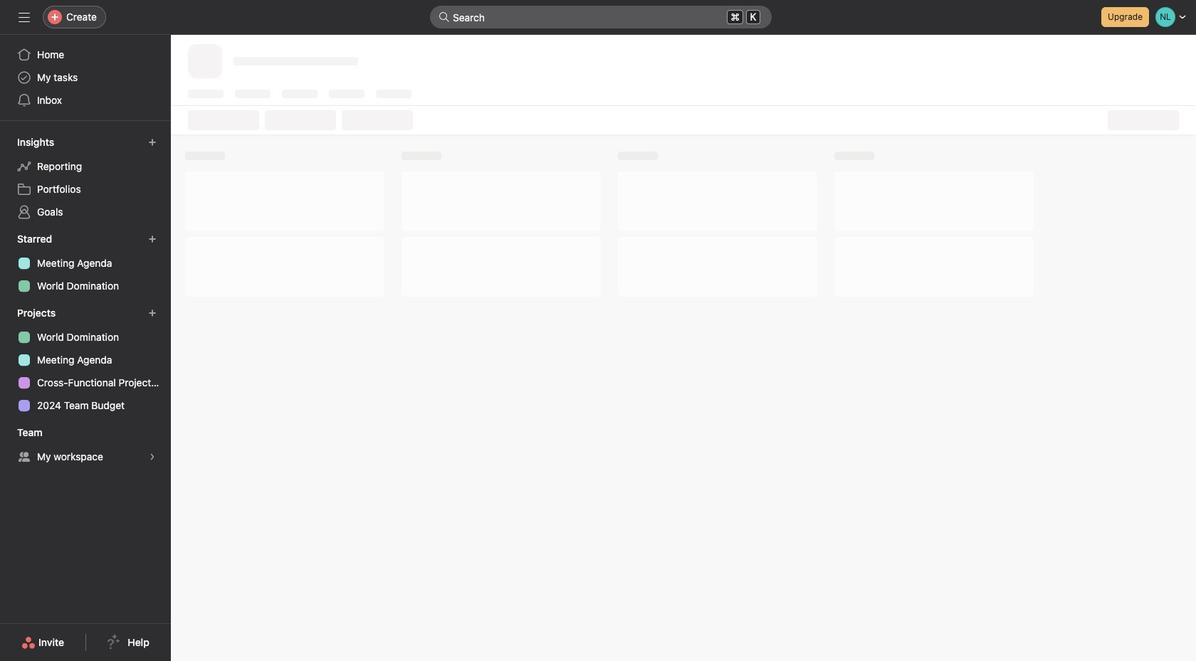 Task type: vqa. For each thing, say whether or not it's contained in the screenshot.
Teams 'Element'
yes



Task type: describe. For each thing, give the bounding box(es) containing it.
hide sidebar image
[[19, 11, 30, 23]]

see details, my workspace image
[[148, 453, 157, 461]]

projects element
[[0, 300, 171, 420]]

prominent image
[[439, 11, 450, 23]]

teams element
[[0, 420, 171, 471]]

global element
[[0, 35, 171, 120]]

new insights image
[[148, 138, 157, 147]]

add items to starred image
[[148, 235, 157, 244]]



Task type: locate. For each thing, give the bounding box(es) containing it.
starred element
[[0, 226, 171, 300]]

None field
[[430, 6, 772, 28]]

new project or portfolio image
[[148, 309, 157, 318]]

Search tasks, projects, and more text field
[[430, 6, 772, 28]]

insights element
[[0, 130, 171, 226]]



